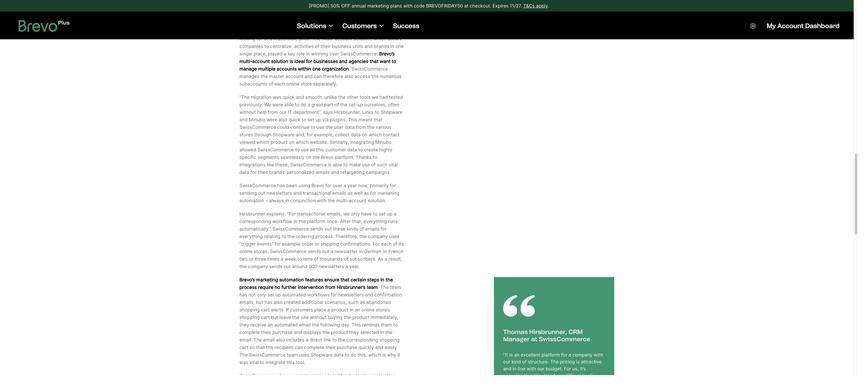 Task type: vqa. For each thing, say whether or not it's contained in the screenshot.
set to the middle
yes



Task type: locate. For each thing, give the bounding box(es) containing it.
a inside "it is an excellent platform for a company with our kind of structure. the pricing is attractive and in line with our budget. for us, it's essential that the data from different onl
[[569, 353, 572, 359]]

and inside "it is an excellent platform for a company with our kind of structure. the pricing is attractive and in line with our budget. for us, it's essential that the data from different onl
[[504, 367, 512, 372]]

2 horizontal spatial or
[[383, 249, 387, 255]]

1 vertical spatial transactional
[[297, 211, 326, 217]]

platform up the reasonable
[[263, 28, 282, 34]]

email
[[299, 323, 311, 328], [264, 338, 275, 343]]

0 horizontal spatial an
[[268, 323, 273, 328]]

can inside . swisscommerce manages the master account and can therefore also access the numerous subaccounts of each online store separately.
[[314, 74, 322, 79]]

1 vertical spatial company
[[248, 264, 268, 270]]

0 vertical spatial each
[[275, 81, 285, 87]]

continue
[[291, 125, 310, 130]]

could
[[277, 125, 289, 130]]

0 horizontal spatial they
[[240, 323, 249, 328]]

1 vertical spatial shopping
[[240, 315, 260, 321]]

manage
[[240, 66, 257, 72]]

company
[[368, 234, 388, 240], [248, 264, 268, 270], [573, 353, 593, 359]]

our down structure.
[[538, 367, 545, 372]]

marketing left plans
[[368, 3, 389, 9]]

for up scenarios,
[[331, 292, 337, 298]]

for left "year"
[[326, 183, 332, 189]]

0 vertical spatial emails,
[[327, 211, 342, 217]]

has left been
[[277, 183, 285, 189]]

use up example,
[[317, 125, 325, 130]]

online inside . the team has not only set up automated workflows for newsletters and confirmation emails, but has also created additional scenarios, such as abandoned shopping cart alerts. if customers place a product in an online store's shopping cart but leave the site without buying the product immediately, they receive an automated email the following day. this reminds them to complete their purchase and displays the product they selected in the email. the email also includes a direct link to the corresponding shopping cart so that the recipient can complete their purchase quickly and easily. the swisscommerce team uses shopware data to do this, which is why it was vital to integrate this tool.
[[362, 307, 375, 313]]

brevo's inside brevo's multi-account solution is ideal for businesses and agencies that want to manage multiple accounts within one organization
[[380, 51, 395, 57]]

their down like
[[258, 170, 268, 175]]

multi- inside the brevo platform offered all the functions that swisscommerce was looking for at a reasonable price. the multi-account solution, which allows companies to centralize  activities of their business units and brands in one single place, played a key role in winning over swisscommerce.
[[322, 36, 335, 42]]

these,
[[276, 162, 289, 168]]

one inside brevo's multi-account solution is ideal for businesses and agencies that want to manage multiple accounts within one organization
[[313, 66, 321, 72]]

scenarios,
[[325, 300, 347, 306]]

brevo up looking
[[249, 28, 262, 34]]

also inside . swisscommerce manages the master account and can therefore also access the numerous subaccounts of each online store separately.
[[345, 74, 354, 79]]

one inside the brevo platform offered all the functions that swisscommerce was looking for at a reasonable price. the multi-account solution, which allows companies to centralize  activities of their business units and brands in one single place, played a key role in winning over swisscommerce.
[[396, 43, 404, 49]]

their inside ntegrating minubo allowed swisscommerce to use all this customer data to create highly specific segments seamlessly on the brevo platform. thanks to integrations like these, swisscommerce is able to make use of such vital data for their brands' personalized emails and retargeting campaigns.
[[258, 170, 268, 175]]

for inside ""the migration was quick and smooth, unlike the other tools we had tested previously. we were able to do a great part of the set-up ourselves, often without help from our it department", says hirsbrunner. links to shopware and minubo were also quick to set up via plugins. this meant that swisscommerce could continue to use the user data from the various stores through shopware and, for example, collect data on which contact viewed which product on which website. similarly, i"
[[307, 132, 313, 138]]

0 vertical spatial quick
[[283, 94, 295, 100]]

thomas
[[504, 329, 528, 336]]

online inside hirsbrunner explains: "for transactional emails, we only have to set up a corresponding workflow in the platform once. after that, everything runs automatically." swisscommerce sends out these kinds of emails for everything relating to the ordering process. therefore, the company uses "trigger events" for example order or shipping confirmations. for each of its online stores, swisscommerce sends out a newsletter in german or french two or three times a week to tens of thousands of subscribers. as a result, the company sends out around 900 newsletters a year.
[[240, 249, 253, 255]]

1 vertical spatial such
[[349, 300, 359, 306]]

for inside ntegrating minubo allowed swisscommerce to use all this customer data to create highly specific segments seamlessly on the brevo platform. thanks to integrations like these, swisscommerce is able to make use of such vital data for their brands' personalized emails and retargeting campaigns.
[[251, 170, 257, 175]]

1 horizontal spatial for
[[565, 367, 572, 372]]

cart up receive
[[261, 315, 270, 321]]

from down ensure
[[326, 285, 336, 291]]

uses
[[390, 234, 400, 240], [299, 353, 310, 358]]

0 vertical spatial this
[[348, 117, 358, 123]]

platform inside hirsbrunner explains: "for transactional emails, we only have to set up a corresponding workflow in the platform once. after that, everything runs automatically." swisscommerce sends out these kinds of emails for everything relating to the ordering process. therefore, the company uses "trigger events" for example order or shipping confirmations. for each of its online stores, swisscommerce sends out a newsletter in german or french two or three times a week to tens of thousands of subscribers. as a result, the company sends out around 900 newsletters a year.
[[307, 219, 326, 225]]

to down create
[[373, 155, 378, 160]]

1 horizontal spatial corresponding
[[347, 338, 378, 343]]

of up 900 in the left bottom of the page
[[314, 257, 319, 262]]

2 vertical spatial marketing
[[256, 277, 278, 283]]

"the migration was quick and smooth, unlike the other tools we had tested previously. we were able to do a great part of the set-up ourselves, often without help from our it department", says hirsbrunner. links to shopware and minubo were also quick to set up via plugins. this meant that swisscommerce could continue to use the user data from the various stores through shopware and, for example, collect data on which contact viewed which product on which website. similarly, i
[[240, 94, 403, 145]]

access
[[355, 74, 370, 79]]

kinds
[[347, 226, 359, 232]]

use inside ""the migration was quick and smooth, unlike the other tools we had tested previously. we were able to do a great part of the set-up ourselves, often without help from our it department", says hirsbrunner. links to shopware and minubo were also quick to set up via plugins. this meant that swisscommerce could continue to use the user data from the various stores through shopware and, for example, collect data on which contact viewed which product on which website. similarly, i"
[[317, 125, 325, 130]]

purchase
[[273, 330, 293, 336], [337, 345, 358, 351]]

corresponding inside hirsbrunner explains: "for transactional emails, we only have to set up a corresponding workflow in the platform once. after that, everything runs automatically." swisscommerce sends out these kinds of emails for everything relating to the ordering process. therefore, the company uses "trigger events" for example order or shipping confirmations. for each of its online stores, swisscommerce sends out a newsletter in german or french two or three times a week to tens of thousands of subscribers. as a result, the company sends out around 900 newsletters a year.
[[240, 219, 271, 225]]

account
[[778, 22, 805, 30]]

up left via
[[316, 117, 321, 123]]

1 horizontal spatial set
[[308, 117, 315, 123]]

for
[[257, 36, 263, 42], [306, 58, 312, 64], [307, 132, 313, 138], [251, 170, 257, 175], [326, 183, 332, 189], [390, 183, 396, 189], [371, 191, 377, 196], [381, 226, 387, 232], [275, 241, 281, 247], [331, 292, 337, 298], [562, 353, 568, 359]]

that,
[[353, 219, 363, 225]]

0 horizontal spatial brevo's
[[240, 277, 255, 283]]

swisscommerce down crm
[[539, 336, 591, 343]]

specific
[[240, 155, 257, 160]]

1 vertical spatial for
[[565, 367, 572, 372]]

for inside the brevo platform offered all the functions that swisscommerce was looking for at a reasonable price. the multi-account solution, which allows companies to centralize  activities of their business units and brands in one single place, played a key role in winning over swisscommerce.
[[257, 36, 263, 42]]

team up confirmation
[[390, 285, 401, 291]]

brevo inside the brevo platform offered all the functions that swisscommerce was looking for at a reasonable price. the multi-account solution, which allows companies to centralize  activities of their business units and brands in one single place, played a key role in winning over swisscommerce.
[[249, 28, 262, 34]]

selected
[[361, 330, 379, 336]]

times
[[268, 257, 280, 262]]

email down site
[[299, 323, 311, 328]]

marketing down primarily
[[378, 191, 400, 196]]

in inside the swisscommerce has been using brevo for over a year now, primarily for sending out newsletters and transactional emails as well as for marketing automation – always in conjunction with the multi-account solution.
[[286, 198, 289, 204]]

swisscommerce up week
[[270, 249, 307, 255]]

emails, up once.
[[327, 211, 342, 217]]

thomas hirsbrunner, crm manager at swisscommerce
[[504, 329, 591, 343]]

set down the solution.
[[379, 211, 386, 217]]

only inside hirsbrunner explains: "for transactional emails, we only have to set up a corresponding workflow in the platform once. after that, everything runs automatically." swisscommerce sends out these kinds of emails for everything relating to the ordering process. therefore, the company uses "trigger events" for example order or shipping confirmations. for each of its online stores, swisscommerce sends out a newsletter in german or french two or three times a week to tens of thousands of subscribers. as a result, the company sends out around 900 newsletters a year.
[[351, 211, 360, 217]]

of
[[315, 43, 320, 49], [269, 81, 273, 87], [335, 102, 339, 108], [372, 162, 376, 168], [360, 226, 364, 232], [393, 241, 398, 247], [314, 257, 319, 262], [344, 257, 349, 262], [523, 360, 527, 366]]

0 vertical spatial can
[[314, 74, 322, 79]]

0 vertical spatial without
[[240, 109, 256, 115]]

data up "collect"
[[345, 125, 355, 130]]

our inside ""the migration was quick and smooth, unlike the other tools we had tested previously. we were able to do a great part of the set-up ourselves, often without help from our it department", says hirsbrunner. links to shopware and minubo were also quick to set up via plugins. this meant that swisscommerce could continue to use the user data from the various stores through shopware and, for example, collect data on which contact viewed which product on which website. similarly, i"
[[280, 109, 287, 115]]

with right conjunction
[[317, 198, 327, 204]]

0 vertical spatial only
[[351, 211, 360, 217]]

set down department", at the left top of the page
[[308, 117, 315, 123]]

1 vertical spatial do
[[351, 353, 357, 358]]

is
[[290, 58, 293, 64], [328, 162, 332, 168], [383, 353, 386, 358], [510, 353, 513, 359], [577, 360, 580, 366]]

50%
[[331, 3, 340, 9]]

an
[[355, 307, 361, 313], [268, 323, 273, 328], [515, 353, 520, 359]]

1 horizontal spatial able
[[333, 162, 342, 168]]

want
[[380, 58, 391, 64]]

had
[[380, 94, 388, 100]]

2 vertical spatial sends
[[269, 264, 283, 270]]

a left year.
[[346, 264, 348, 270]]

0 vertical spatial automation
[[240, 198, 264, 204]]

. for . the team has not only set up automated workflows for newsletters and confirmation emails, but has also created additional scenarios, such as abandoned shopping cart alerts. if customers place a product in an online store's shopping cart but leave the site without buying the product immediately, they receive an automated email the following day. this reminds them to complete their purchase and displays the product they selected in the email. the email also includes a direct link to the corresponding shopping cart so that the recipient can complete their purchase quickly and easily. the swisscommerce team uses shopware data to do this, which is why it was vital to integrate this tool.
[[378, 285, 379, 291]]

data inside "it is an excellent platform for a company with our kind of structure. the pricing is attractive and in line with our budget. for us, it's essential that the data from different onl
[[543, 374, 553, 376]]

1 vertical spatial this
[[287, 360, 295, 366]]

1 vertical spatial marketing
[[378, 191, 400, 196]]

1 vertical spatial vital
[[250, 360, 259, 366]]

at down hirsbrunner,
[[532, 336, 538, 343]]

2 vertical spatial brevo
[[312, 183, 324, 189]]

1 vertical spatial online
[[240, 249, 253, 255]]

my account dashboard
[[768, 22, 840, 30]]

each up french
[[381, 241, 392, 247]]

1 vertical spatial emails
[[333, 191, 347, 196]]

they down day. at the left bottom of the page
[[350, 330, 359, 336]]

shopware down "could"
[[273, 132, 295, 138]]

0 horizontal spatial platform
[[263, 28, 282, 34]]

online
[[287, 81, 300, 87], [240, 249, 253, 255], [362, 307, 375, 313]]

to inside the brevo platform offered all the functions that swisscommerce was looking for at a reasonable price. the multi-account solution, which allows companies to centralize  activities of their business units and brands in one single place, played a key role in winning over swisscommerce.
[[265, 43, 269, 49]]

company inside "it is an excellent platform for a company with our kind of structure. the pricing is attractive and in line with our budget. for us, it's essential that the data from different onl
[[573, 353, 593, 359]]

0 vertical spatial solution
[[291, 2, 339, 16]]

swisscommerce inside the brevo platform offered all the functions that swisscommerce was looking for at a reasonable price. the multi-account solution, which allows companies to centralize  activities of their business units and brands in one single place, played a key role in winning over swisscommerce.
[[346, 28, 383, 34]]

account down place, on the left top of page
[[252, 58, 270, 64]]

0 vertical spatial shopping
[[240, 307, 260, 313]]

multi- down functions
[[322, 36, 335, 42]]

this down hirsbrunner.
[[348, 117, 358, 123]]

their up winning
[[321, 43, 331, 49]]

1 vertical spatial our
[[504, 360, 511, 366]]

success
[[393, 22, 420, 30]]

2 horizontal spatial our
[[538, 367, 545, 372]]

buying
[[328, 315, 343, 321]]

and up store
[[305, 74, 313, 79]]

multi- down 'single'
[[240, 58, 252, 64]]

. right t&cs
[[549, 3, 550, 9]]

1 horizontal spatial uses
[[390, 234, 400, 240]]

for up 'companies'
[[257, 36, 263, 42]]

swisscommerce inside thomas hirsbrunner, crm manager at swisscommerce
[[539, 336, 591, 343]]

1 vertical spatial this
[[352, 323, 361, 328]]

1 vertical spatial solution
[[271, 58, 289, 64]]

set
[[308, 117, 315, 123], [379, 211, 386, 217], [268, 292, 274, 298]]

to right link
[[333, 338, 337, 343]]

1 vertical spatial all
[[310, 147, 315, 153]]

1 vertical spatial can
[[295, 345, 303, 351]]

0 vertical spatial an
[[355, 307, 361, 313]]

that inside brevo's marketing automation features ensure that certain steps in the process require no further intervention from hirsbrunner's team
[[341, 277, 350, 283]]

2 vertical spatial an
[[515, 353, 520, 359]]

separately.
[[314, 81, 338, 87]]

vital up campaigns. in the top of the page
[[389, 162, 398, 168]]

retargeting
[[341, 170, 365, 175]]

emails up the swisscommerce has been using brevo for over a year now, primarily for sending out newsletters and transactional emails as well as for marketing automation – always in conjunction with the multi-account solution.
[[316, 170, 330, 175]]

has
[[277, 183, 285, 189], [240, 292, 247, 298], [265, 300, 273, 306]]

after
[[340, 219, 351, 225]]

set inside ""the migration was quick and smooth, unlike the other tools we had tested previously. we were able to do a great part of the set-up ourselves, often without help from our it department", says hirsbrunner. links to shopware and minubo were also quick to set up via plugins. this meant that swisscommerce could continue to use the user data from the various stores through shopware and, for example, collect data on which contact viewed which product on which website. similarly, i"
[[308, 117, 315, 123]]

up up runs
[[387, 211, 393, 217]]

further
[[282, 285, 297, 291]]

0 horizontal spatial purchase
[[273, 330, 293, 336]]

2 vertical spatial company
[[573, 353, 593, 359]]

we inside ""the migration was quick and smooth, unlike the other tools we had tested previously. we were able to do a great part of the set-up ourselves, often without help from our it department", says hirsbrunner. links to shopware and minubo were also quick to set up via plugins. this meant that swisscommerce could continue to use the user data from the various stores through shopware and, for example, collect data on which contact viewed which product on which website. similarly, i"
[[372, 94, 379, 100]]

shopping up easily.
[[380, 338, 400, 343]]

2 vertical spatial set
[[268, 292, 274, 298]]

one down businesses
[[313, 66, 321, 72]]

we
[[372, 94, 379, 100], [344, 211, 350, 217]]

2 horizontal spatial team
[[390, 285, 401, 291]]

that inside ""the migration was quick and smooth, unlike the other tools we had tested previously. we were able to do a great part of the set-up ourselves, often without help from our it department", says hirsbrunner. links to shopware and minubo were also quick to set up via plugins. this meant that swisscommerce could continue to use the user data from the various stores through shopware and, for example, collect data on which contact viewed which product on which website. similarly, i"
[[374, 117, 383, 123]]

an inside "it is an excellent platform for a company with our kind of structure. the pricing is attractive and in line with our budget. for us, it's essential that the data from different onl
[[515, 353, 520, 359]]

previously.
[[240, 102, 263, 108]]

apply
[[537, 3, 549, 9]]

or right two
[[249, 257, 254, 262]]

1 vertical spatial platform
[[307, 219, 326, 225]]

1 horizontal spatial automation
[[280, 277, 304, 283]]

is left why
[[383, 353, 386, 358]]

team inside brevo's marketing automation features ensure that certain steps in the process require no further intervention from hirsbrunner's team
[[367, 285, 378, 291]]

1 horizontal spatial one
[[396, 43, 404, 49]]

also up "could"
[[279, 117, 288, 123]]

1 horizontal spatial can
[[314, 74, 322, 79]]

1 vertical spatial purchase
[[337, 345, 358, 351]]

0 vertical spatial cart
[[261, 307, 270, 313]]

i
[[351, 140, 352, 145]]

brevofriday50
[[427, 3, 463, 9]]

1 vertical spatial but
[[271, 315, 279, 321]]

1 vertical spatial an
[[268, 323, 273, 328]]

product down scenarios,
[[332, 307, 349, 313]]

1 vertical spatial corresponding
[[347, 338, 378, 343]]

1 vertical spatial automation
[[280, 277, 304, 283]]

do
[[301, 102, 307, 108], [351, 353, 357, 358]]

brevo's for brevo's multi-account solution is ideal for businesses and agencies that want to manage multiple accounts within one organization
[[380, 51, 395, 57]]

sending
[[240, 191, 257, 196]]

using
[[299, 183, 311, 189]]

companies
[[240, 43, 263, 49]]

such
[[377, 162, 388, 168], [349, 300, 359, 306]]

part
[[325, 102, 334, 108]]

emails inside hirsbrunner explains: "for transactional emails, we only have to set up a corresponding workflow in the platform once. after that, everything runs automatically." swisscommerce sends out these kinds of emails for everything relating to the ordering process. therefore, the company uses "trigger events" for example order or shipping confirmations. for each of its online stores, swisscommerce sends out a newsletter in german or french two or three times a week to tens of thousands of subscribers. as a result, the company sends out around 900 newsletters a year.
[[366, 226, 380, 232]]

the inside brevo's marketing automation features ensure that certain steps in the process require no further intervention from hirsbrunner's team
[[386, 277, 393, 283]]

0 vertical spatial online
[[287, 81, 300, 87]]

a inside the swisscommerce has been using brevo for over a year now, primarily for sending out newsletters and transactional emails as well as for marketing automation – always in conjunction with the multi-account solution.
[[344, 183, 347, 189]]

once.
[[327, 219, 339, 225]]

0 horizontal spatial shopware
[[273, 132, 295, 138]]

vital inside ntegrating minubo allowed swisscommerce to use all this customer data to create highly specific segments seamlessly on the brevo platform. thanks to integrations like these, swisscommerce is able to make use of such vital data for their brands' personalized emails and retargeting campaigns.
[[389, 162, 398, 168]]

t&cs apply link
[[524, 2, 549, 9]]

the up confirmation
[[381, 285, 389, 291]]

stores
[[240, 132, 253, 138]]

dashboard
[[806, 22, 840, 30]]

this
[[316, 147, 324, 153], [287, 360, 295, 366]]

solution down easy-
[[291, 2, 339, 16]]

can inside . the team has not only set up automated workflows for newsletters and confirmation emails, but has also created additional scenarios, such as abandoned shopping cart alerts. if customers place a product in an online store's shopping cart but leave the site without buying the product immediately, they receive an automated email the following day. this reminds them to complete their purchase and displays the product they selected in the email. the email also includes a direct link to the corresponding shopping cart so that the recipient can complete their purchase quickly and easily. the swisscommerce team uses shopware data to do this, which is why it was vital to integrate this tool.
[[295, 345, 303, 351]]

and up abandoned
[[365, 292, 374, 298]]

0 horizontal spatial can
[[295, 345, 303, 351]]

steps
[[368, 277, 380, 283]]

minubo inside ntegrating minubo allowed swisscommerce to use all this customer data to create highly specific segments seamlessly on the brevo platform. thanks to integrations like these, swisscommerce is able to make use of such vital data for their brands' personalized emails and retargeting campaigns.
[[376, 140, 392, 145]]

the
[[240, 28, 248, 34], [313, 36, 321, 42], [381, 285, 389, 291], [254, 338, 262, 343], [240, 353, 248, 358], [551, 360, 559, 366]]

out inside the swisscommerce has been using brevo for over a year now, primarily for sending out newsletters and transactional emails as well as for marketing automation – always in conjunction with the multi-account solution.
[[258, 191, 265, 196]]

manager
[[504, 336, 530, 343]]

place,
[[254, 51, 267, 57]]

0 vertical spatial they
[[240, 323, 249, 328]]

a left week
[[281, 257, 284, 262]]

hirsbrunner
[[240, 211, 266, 217]]

1 vertical spatial brevo's
[[240, 277, 255, 283]]

all up price.
[[300, 28, 305, 34]]

this inside . the team has not only set up automated workflows for newsletters and confirmation emails, but has also created additional scenarios, such as abandoned shopping cart alerts. if customers place a product in an online store's shopping cart but leave the site without buying the product immediately, they receive an automated email the following day. this reminds them to complete their purchase and displays the product they selected in the email. the email also includes a direct link to the corresponding shopping cart so that the recipient can complete their purchase quickly and easily. the swisscommerce team uses shopware data to do this, which is why it was vital to integrate this tool.
[[287, 360, 295, 366]]

and inside ntegrating minubo allowed swisscommerce to use all this customer data to create highly specific segments seamlessly on the brevo platform. thanks to integrations like these, swisscommerce is able to make use of such vital data for their brands' personalized emails and retargeting campaigns.
[[331, 170, 340, 175]]

0 vertical spatial vital
[[389, 162, 398, 168]]

subaccounts
[[240, 81, 268, 87]]

corresponding
[[240, 219, 271, 225], [347, 338, 378, 343]]

0 vertical spatial do
[[301, 102, 307, 108]]

product inside ""the migration was quick and smooth, unlike the other tools we had tested previously. we were able to do a great part of the set-up ourselves, often without help from our it department", says hirsbrunner. links to shopware and minubo were also quick to set up via plugins. this meant that swisscommerce could continue to use the user data from the various stores through shopware and, for example, collect data on which contact viewed which product on which website. similarly, i"
[[271, 140, 288, 145]]

swisscommerce up solution,
[[346, 28, 383, 34]]

uses inside . the team has not only set up automated workflows for newsletters and confirmation emails, but has also created additional scenarios, such as abandoned shopping cart alerts. if customers place a product in an online store's shopping cart but leave the site without buying the product immediately, they receive an automated email the following day. this reminds them to complete their purchase and displays the product they selected in the email. the email also includes a direct link to the corresponding shopping cart so that the recipient can complete their purchase quickly and easily. the swisscommerce team uses shopware data to do this, which is why it was vital to integrate this tool.
[[299, 353, 310, 358]]

they left receive
[[240, 323, 249, 328]]

1 horizontal spatial platform
[[307, 219, 326, 225]]

0 vertical spatial set
[[308, 117, 315, 123]]

to up place, on the left top of page
[[265, 43, 269, 49]]

brevo inside the swisscommerce has been using brevo for over a year now, primarily for sending out newsletters and transactional emails as well as for marketing automation – always in conjunction with the multi-account solution.
[[312, 183, 324, 189]]

shopware down link
[[311, 353, 333, 358]]

were down help
[[267, 117, 277, 123]]

shopware
[[381, 109, 403, 115], [273, 132, 295, 138], [311, 353, 333, 358]]

minubo up highly
[[376, 140, 392, 145]]

thanks
[[356, 155, 372, 160]]

platform up structure.
[[542, 353, 560, 359]]

icn quote image
[[504, 296, 536, 317]]

1 vertical spatial brevo
[[321, 155, 334, 160]]

has left not
[[240, 292, 247, 298]]

2 vertical spatial at
[[532, 336, 538, 343]]

from inside brevo's marketing automation features ensure that certain steps in the process require no further intervention from hirsbrunner's team
[[326, 285, 336, 291]]

were
[[273, 102, 283, 108], [267, 117, 277, 123]]

process.
[[316, 234, 334, 240]]

shopping up receive
[[240, 315, 260, 321]]

the up looking
[[240, 28, 248, 34]]

is down 'key'
[[290, 58, 293, 64]]

reasonable
[[274, 36, 298, 42]]

1 vertical spatial uses
[[299, 353, 310, 358]]

swisscommerce inside the swisscommerce has been using brevo for over a year now, primarily for sending out newsletters and transactional emails as well as for marketing automation – always in conjunction with the multi-account solution.
[[240, 183, 276, 189]]

2 vertical spatial shopware
[[311, 353, 333, 358]]

but
[[256, 300, 264, 306], [271, 315, 279, 321]]

also left access
[[345, 74, 354, 79]]

and inside brevo's multi-account solution is ideal for businesses and agencies that want to manage multiple accounts within one organization
[[340, 58, 348, 64]]

account inside a strong, easy-to-use multi- account solution
[[240, 2, 288, 16]]

0 vertical spatial .
[[549, 3, 550, 9]]

able inside ntegrating minubo allowed swisscommerce to use all this customer data to create highly specific segments seamlessly on the brevo platform. thanks to integrations like these, swisscommerce is able to make use of such vital data for their brands' personalized emails and retargeting campaigns.
[[333, 162, 342, 168]]

emails
[[316, 170, 330, 175], [333, 191, 347, 196], [366, 226, 380, 232]]

newsletters inside . the team has not only set up automated workflows for newsletters and confirmation emails, but has also created additional scenarios, such as abandoned shopping cart alerts. if customers place a product in an online store's shopping cart but leave the site without buying the product immediately, they receive an automated email the following day. this reminds them to complete their purchase and displays the product they selected in the email. the email also includes a direct link to the corresponding shopping cart so that the recipient can complete their purchase quickly and easily. the swisscommerce team uses shopware data to do this, which is why it was vital to integrate this tool.
[[338, 292, 364, 298]]

brands'
[[269, 170, 286, 175]]

0 vertical spatial has
[[277, 183, 285, 189]]

their
[[321, 43, 331, 49], [258, 170, 268, 175], [261, 330, 271, 336], [326, 345, 336, 351]]

solution inside a strong, easy-to-use multi- account solution
[[291, 2, 339, 16]]

minubo inside ""the migration was quick and smooth, unlike the other tools we had tested previously. we were able to do a great part of the set-up ourselves, often without help from our it department", says hirsbrunner. links to shopware and minubo were also quick to set up via plugins. this meant that swisscommerce could continue to use the user data from the various stores through shopware and, for example, collect data on which contact viewed which product on which website. similarly, i"
[[249, 117, 265, 123]]

0 vertical spatial brevo
[[249, 28, 262, 34]]

emails, inside . the team has not only set up automated workflows for newsletters and confirmation emails, but has also created additional scenarios, such as abandoned shopping cart alerts. if customers place a product in an online store's shopping cart but leave the site without buying the product immediately, they receive an automated email the following day. this reminds them to complete their purchase and displays the product they selected in the email. the email also includes a direct link to the corresponding shopping cart so that the recipient can complete their purchase quickly and easily. the swisscommerce team uses shopware data to do this, which is why it was vital to integrate this tool.
[[240, 300, 255, 306]]

conjunction
[[291, 198, 316, 204]]

purchase up includes
[[273, 330, 293, 336]]

also inside ""the migration was quick and smooth, unlike the other tools we had tested previously. we were able to do a great part of the set-up ourselves, often without help from our it department", says hirsbrunner. links to shopware and minubo were also quick to set up via plugins. this meant that swisscommerce could continue to use the user data from the various stores through shopware and, for example, collect data on which contact viewed which product on which website. similarly, i"
[[279, 117, 288, 123]]

their inside the brevo platform offered all the functions that swisscommerce was looking for at a reasonable price. the multi-account solution, which allows companies to centralize  activities of their business units and brands in one single place, played a key role in winning over swisscommerce.
[[321, 43, 331, 49]]

0 vertical spatial on
[[362, 132, 368, 138]]

a left 'key'
[[284, 51, 287, 57]]

such inside ntegrating minubo allowed swisscommerce to use all this customer data to create highly specific segments seamlessly on the brevo platform. thanks to integrations like these, swisscommerce is able to make use of such vital data for their brands' personalized emails and retargeting campaigns.
[[377, 162, 388, 168]]

1 horizontal spatial solution
[[291, 2, 339, 16]]

example
[[282, 241, 301, 247]]

1 horizontal spatial without
[[310, 315, 327, 321]]

the inside the brevo platform offered all the functions that swisscommerce was looking for at a reasonable price. the multi-account solution, which allows companies to centralize  activities of their business units and brands in one single place, played a key role in winning over swisscommerce.
[[306, 28, 313, 34]]

other
[[347, 94, 359, 100]]

2 vertical spatial shopping
[[380, 338, 400, 343]]

newsletters up always
[[267, 191, 292, 196]]

1 vertical spatial emails,
[[240, 300, 255, 306]]

of inside ""the migration was quick and smooth, unlike the other tools we had tested previously. we were able to do a great part of the set-up ourselves, often without help from our it department", says hirsbrunner. links to shopware and minubo were also quick to set up via plugins. this meant that swisscommerce could continue to use the user data from the various stores through shopware and, for example, collect data on which contact viewed which product on which website. similarly, i"
[[335, 102, 339, 108]]

2 horizontal spatial was
[[384, 28, 393, 34]]

their down link
[[326, 345, 336, 351]]

2 horizontal spatial online
[[362, 307, 375, 313]]

0 horizontal spatial our
[[280, 109, 287, 115]]

in down allows at the left
[[391, 43, 395, 49]]

use
[[345, 0, 367, 2], [317, 125, 325, 130], [301, 147, 309, 153], [362, 162, 370, 168]]

for up german
[[373, 241, 380, 247]]

the down them
[[386, 330, 393, 336]]

shopware inside . the team has not only set up automated workflows for newsletters and confirmation emails, but has also created additional scenarios, such as abandoned shopping cart alerts. if customers place a product in an online store's shopping cart but leave the site without buying the product immediately, they receive an automated email the following day. this reminds them to complete their purchase and displays the product they selected in the email. the email also includes a direct link to the corresponding shopping cart so that the recipient can complete their purchase quickly and easily. the swisscommerce team uses shopware data to do this, which is why it was vital to integrate this tool.
[[311, 353, 333, 358]]

0 horizontal spatial on
[[289, 140, 295, 145]]

migration
[[251, 94, 272, 100]]

at inside the brevo platform offered all the functions that swisscommerce was looking for at a reasonable price. the multi-account solution, which allows companies to centralize  activities of their business units and brands in one single place, played a key role in winning over swisscommerce.
[[264, 36, 268, 42]]

1 vertical spatial complete
[[304, 345, 325, 351]]

0 horizontal spatial without
[[240, 109, 256, 115]]

crm
[[569, 329, 583, 336]]

example,
[[314, 132, 334, 138]]

0 horizontal spatial online
[[240, 249, 253, 255]]

require
[[258, 285, 274, 291]]

1 horizontal spatial team
[[367, 285, 378, 291]]

success link
[[393, 22, 420, 30]]

at inside thomas hirsbrunner, crm manager at swisscommerce
[[532, 336, 538, 343]]

and up essential
[[504, 367, 512, 372]]

for inside "it is an excellent platform for a company with our kind of structure. the pricing is attractive and in line with our budget. for us, it's essential that the data from different onl
[[565, 367, 572, 372]]

we up after at the bottom of page
[[344, 211, 350, 217]]

. inside . the team has not only set up automated workflows for newsletters and confirmation emails, but has also created additional scenarios, such as abandoned shopping cart alerts. if customers place a product in an online store's shopping cart but leave the site without buying the product immediately, they receive an automated email the following day. this reminds them to complete their purchase and displays the product they selected in the email. the email also includes a direct link to the corresponding shopping cart so that the recipient can complete their purchase quickly and easily. the swisscommerce team uses shopware data to do this, which is why it was vital to integrate this tool.
[[378, 285, 379, 291]]

of inside the brevo platform offered all the functions that swisscommerce was looking for at a reasonable price. the multi-account solution, which allows companies to centralize  activities of their business units and brands in one single place, played a key role in winning over swisscommerce.
[[315, 43, 320, 49]]

use up seamlessly
[[301, 147, 309, 153]]

in inside brevo's marketing automation features ensure that certain steps in the process require no further intervention from hirsbrunner's team
[[381, 277, 385, 283]]

0 vertical spatial brevo's
[[380, 51, 395, 57]]

automation inside the swisscommerce has been using brevo for over a year now, primarily for sending out newsletters and transactional emails as well as for marketing automation – always in conjunction with the multi-account solution.
[[240, 198, 264, 204]]

0 vertical spatial over
[[330, 51, 339, 57]]

reminds
[[363, 323, 380, 328]]

shopping
[[240, 307, 260, 313], [240, 315, 260, 321], [380, 338, 400, 343]]

2 vertical spatial has
[[265, 300, 273, 306]]

0 horizontal spatial everything
[[240, 234, 263, 240]]

swisscommerce inside ""the migration was quick and smooth, unlike the other tools we had tested previously. we were able to do a great part of the set-up ourselves, often without help from our it department", says hirsbrunner. links to shopware and minubo were also quick to set up via plugins. this meant that swisscommerce could continue to use the user data from the various stores through shopware and, for example, collect data on which contact viewed which product on which website. similarly, i"
[[240, 125, 276, 130]]

cart down email.
[[240, 345, 248, 351]]

the left recipient
[[266, 345, 273, 351]]

1 vertical spatial newsletters
[[319, 264, 345, 270]]

solution
[[291, 2, 339, 16], [271, 58, 289, 64]]

brevo's marketing automation features ensure that certain steps in the process require no further intervention from hirsbrunner's team
[[240, 277, 393, 291]]

1 horizontal spatial such
[[377, 162, 388, 168]]

brevo's up want
[[380, 51, 395, 57]]

relating
[[264, 234, 281, 240]]

for down "pricing"
[[565, 367, 572, 372]]

the left site
[[293, 315, 300, 321]]



Task type: describe. For each thing, give the bounding box(es) containing it.
the down multiple
[[261, 74, 268, 79]]

them
[[381, 323, 393, 328]]

with inside the swisscommerce has been using brevo for over a year now, primarily for sending out newsletters and transactional emails as well as for marketing automation – always in conjunction with the multi-account solution.
[[317, 198, 327, 204]]

automation inside brevo's marketing automation features ensure that certain steps in the process require no further intervention from hirsbrunner's team
[[280, 277, 304, 283]]

1 horizontal spatial at
[[465, 3, 469, 9]]

quickly
[[359, 345, 374, 351]]

the inside "it is an excellent platform for a company with our kind of structure. the pricing is attractive and in line with our budget. for us, it's essential that the data from different onl
[[535, 374, 542, 376]]

up inside hirsbrunner explains: "for transactional emails, we only have to set up a corresponding workflow in the platform once. after that, everything runs automatically." swisscommerce sends out these kinds of emails for everything relating to the ordering process. therefore, the company uses "trigger events" for example order or shipping confirmations. for each of its online stores, swisscommerce sends out a newsletter in german or french two or three times a week to tens of thousands of subscribers. as a result, the company sends out around 900 newsletters a year.
[[387, 211, 393, 217]]

t&cs
[[524, 3, 535, 9]]

as down "year"
[[348, 191, 353, 196]]

0 horizontal spatial complete
[[240, 330, 260, 336]]

for up the solution.
[[371, 191, 377, 196]]

a inside ""the migration was quick and smooth, unlike the other tools we had tested previously. we were able to do a great part of the set-up ourselves, often without help from our it department", says hirsbrunner. links to shopware and minubo were also quick to set up via plugins. this meant that swisscommerce could continue to use the user data from the various stores through shopware and, for example, collect data on which contact viewed which product on which website. similarly, i"
[[308, 102, 310, 108]]

with right the line
[[527, 367, 537, 372]]

features
[[305, 277, 323, 283]]

to right have
[[373, 211, 378, 217]]

the right link
[[338, 338, 345, 343]]

to right them
[[394, 323, 398, 328]]

vital inside . the team has not only set up automated workflows for newsletters and confirmation emails, but has also created additional scenarios, such as abandoned shopping cart alerts. if customers place a product in an online store's shopping cart but leave the site without buying the product immediately, they receive an automated email the following day. this reminds them to complete their purchase and displays the product they selected in the email. the email also includes a direct link to the corresponding shopping cart so that the recipient can complete their purchase quickly and easily. the swisscommerce team uses shopware data to do this, which is why it was vital to integrate this tool.
[[250, 360, 259, 366]]

has inside the swisscommerce has been using brevo for over a year now, primarily for sending out newsletters and transactional emails as well as for marketing automation – always in conjunction with the multi-account solution.
[[277, 183, 285, 189]]

and left easily.
[[376, 345, 384, 351]]

product up the "reminds"
[[353, 315, 370, 321]]

subscribers.
[[350, 257, 377, 262]]

tools
[[360, 94, 371, 100]]

2 horizontal spatial on
[[362, 132, 368, 138]]

solution inside brevo's multi-account solution is ideal for businesses and agencies that want to manage multiple accounts within one organization
[[271, 58, 289, 64]]

0 vertical spatial marketing
[[368, 3, 389, 9]]

1 horizontal spatial email
[[299, 323, 311, 328]]

this inside ""the migration was quick and smooth, unlike the other tools we had tested previously. we were able to do a great part of the set-up ourselves, often without help from our it department", says hirsbrunner. links to shopware and minubo were also quick to set up via plugins. this meant that swisscommerce could continue to use the user data from the various stores through shopware and, for example, collect data on which contact viewed which product on which website. similarly, i"
[[348, 117, 358, 123]]

"it
[[504, 353, 508, 359]]

11/27.
[[510, 3, 522, 9]]

to down ntegrating
[[359, 147, 363, 153]]

the up so
[[254, 338, 262, 343]]

a up runs
[[394, 211, 397, 217]]

transactional inside hirsbrunner explains: "for transactional emails, we only have to set up a corresponding workflow in the platform once. after that, everything runs automatically." swisscommerce sends out these kinds of emails for everything relating to the ordering process. therefore, the company uses "trigger events" for example order or shipping confirmations. for each of its online stores, swisscommerce sends out a newsletter in german or french two or three times a week to tens of thousands of subscribers. as a result, the company sends out around 900 newsletters a year.
[[297, 211, 326, 217]]

always
[[269, 198, 284, 204]]

numerous
[[380, 74, 402, 79]]

0 vertical spatial automated
[[283, 292, 306, 298]]

the brevo platform offered all the functions that swisscommerce was looking for at a reasonable price. the multi-account solution, which allows companies to centralize  activities of their business units and brands in one single place, played a key role in winning over swisscommerce.
[[240, 28, 404, 57]]

within
[[298, 66, 311, 72]]

in right role
[[306, 51, 310, 57]]

their down receive
[[261, 330, 271, 336]]

create
[[364, 147, 378, 153]]

2 vertical spatial cart
[[240, 345, 248, 351]]

set inside hirsbrunner explains: "for transactional emails, we only have to set up a corresponding workflow in the platform once. after that, everything runs automatically." swisscommerce sends out these kinds of emails for everything relating to the ordering process. therefore, the company uses "trigger events" for example order or shipping confirmations. for each of its online stores, swisscommerce sends out a newsletter in german or french two or three times a week to tens of thousands of subscribers. as a result, the company sends out around 900 newsletters a year.
[[379, 211, 386, 217]]

"trigger
[[240, 241, 256, 247]]

newsletters inside the swisscommerce has been using brevo for over a year now, primarily for sending out newsletters and transactional emails as well as for marketing automation – always in conjunction with the multi-account solution.
[[267, 191, 292, 196]]

account inside the swisscommerce has been using brevo for over a year now, primarily for sending out newsletters and transactional emails as well as for marketing automation – always in conjunction with the multi-account solution.
[[349, 198, 367, 204]]

swisscommerce up "personalized" at the top of the page
[[290, 162, 327, 168]]

tens
[[303, 257, 313, 262]]

1 vertical spatial were
[[267, 117, 277, 123]]

brevo inside ntegrating minubo allowed swisscommerce to use all this customer data to create highly specific segments seamlessly on the brevo platform. thanks to integrations like these, swisscommerce is able to make use of such vital data for their brands' personalized emails and retargeting campaigns.
[[321, 155, 334, 160]]

account inside brevo's multi-account solution is ideal for businesses and agencies that want to manage multiple accounts within one organization
[[252, 58, 270, 64]]

from down the "meant"
[[356, 125, 366, 130]]

that inside brevo's multi-account solution is ideal for businesses and agencies that want to manage multiple accounts within one organization
[[370, 58, 379, 64]]

to up seamlessly
[[296, 147, 300, 153]]

which down and,
[[296, 140, 309, 145]]

which down through
[[257, 140, 270, 145]]

data down i
[[348, 147, 357, 153]]

such inside . the team has not only set up automated workflows for newsletters and confirmation emails, but has also created additional scenarios, such as abandoned shopping cart alerts. if customers place a product in an online store's shopping cart but leave the site without buying the product immediately, they receive an automated email the following day. this reminds them to complete their purchase and displays the product they selected in the email. the email also includes a direct link to the corresponding shopping cart so that the recipient can complete their purchase quickly and easily. the swisscommerce team uses shopware data to do this, which is why it was vital to integrate this tool.
[[349, 300, 359, 306]]

0 vertical spatial but
[[256, 300, 264, 306]]

of down that,
[[360, 226, 364, 232]]

for inside . the team has not only set up automated workflows for newsletters and confirmation emails, but has also created additional scenarios, such as abandoned shopping cart alerts. if customers place a product in an online store's shopping cart but leave the site without buying the product immediately, they receive an automated email the following day. this reminds them to complete their purchase and displays the product they selected in the email. the email also includes a direct link to the corresponding shopping cart so that the recipient can complete their purchase quickly and easily. the swisscommerce team uses shopware data to do this, which is why it was vital to integrate this tool.
[[331, 292, 337, 298]]

functions
[[315, 28, 335, 34]]

a right place
[[328, 307, 330, 313]]

on inside ntegrating minubo allowed swisscommerce to use all this customer data to create highly specific segments seamlessly on the brevo platform. thanks to integrations like these, swisscommerce is able to make use of such vital data for their brands' personalized emails and retargeting campaigns.
[[306, 155, 312, 160]]

also up recipient
[[276, 338, 285, 343]]

annual
[[352, 3, 366, 9]]

from inside "it is an excellent platform for a company with our kind of structure. the pricing is attractive and in line with our budget. for us, it's essential that the data from different onl
[[554, 374, 564, 376]]

is inside . the team has not only set up automated workflows for newsletters and confirmation emails, but has also created additional scenarios, such as abandoned shopping cart alerts. if customers place a product in an online store's shopping cart but leave the site without buying the product immediately, they receive an automated email the following day. this reminds them to complete their purchase and displays the product they selected in the email. the email also includes a direct link to the corresponding shopping cart so that the recipient can complete their purchase quickly and easily. the swisscommerce team uses shopware data to do this, which is why it was vital to integrate this tool.
[[383, 353, 386, 358]]

use inside a strong, easy-to-use multi- account solution
[[345, 0, 367, 2]]

to left integrate
[[260, 360, 265, 366]]

to left this,
[[345, 353, 350, 358]]

. the team has not only set up automated workflows for newsletters and confirmation emails, but has also created additional scenarios, such as abandoned shopping cart alerts. if customers place a product in an online store's shopping cart but leave the site without buying the product immediately, they receive an automated email the following day. this reminds them to complete their purchase and displays the product they selected in the email. the email also includes a direct link to the corresponding shopping cart so that the recipient can complete their purchase quickly and easily. the swisscommerce team uses shopware data to do this, which is why it was vital to integrate this tool.
[[240, 285, 402, 366]]

data inside . the team has not only set up automated workflows for newsletters and confirmation emails, but has also created additional scenarios, such as abandoned shopping cart alerts. if customers place a product in an online store's shopping cart but leave the site without buying the product immediately, they receive an automated email the following day. this reminds them to complete their purchase and displays the product they selected in the email. the email also includes a direct link to the corresponding shopping cart so that the recipient can complete their purchase quickly and easily. the swisscommerce team uses shopware data to do this, which is why it was vital to integrate this tool.
[[334, 353, 344, 358]]

the up link
[[323, 330, 330, 336]]

in down "for
[[294, 219, 298, 225]]

use down the thanks
[[362, 162, 370, 168]]

plans
[[391, 3, 402, 9]]

which down 'various'
[[369, 132, 382, 138]]

leave
[[280, 315, 291, 321]]

a left the reasonable
[[270, 36, 272, 42]]

was inside . the team has not only set up automated workflows for newsletters and confirmation emails, but has also created additional scenarios, such as abandoned shopping cart alerts. if customers place a product in an online store's shopping cart but leave the site without buying the product immediately, they receive an automated email the following day. this reminds them to complete their purchase and displays the product they selected in the email. the email also includes a direct link to the corresponding shopping cart so that the recipient can complete their purchase quickly and easily. the swisscommerce team uses shopware data to do this, which is why it was vital to integrate this tool.
[[240, 360, 248, 366]]

1 vertical spatial or
[[383, 249, 387, 255]]

for inside brevo's multi-account solution is ideal for businesses and agencies that want to manage multiple accounts within one organization
[[306, 58, 312, 64]]

brevo's for brevo's marketing automation features ensure that certain steps in the process require no further intervention from hirsbrunner's team
[[240, 277, 255, 283]]

over inside the swisscommerce has been using brevo for over a year now, primarily for sending out newsletters and transactional emails as well as for marketing automation – always in conjunction with the multi-account solution.
[[333, 183, 343, 189]]

1 vertical spatial on
[[289, 140, 295, 145]]

if
[[286, 307, 289, 313]]

it
[[288, 109, 292, 115]]

in up day. at the left bottom of the page
[[350, 307, 354, 313]]

was inside the brevo platform offered all the functions that swisscommerce was looking for at a reasonable price. the multi-account solution, which allows companies to centralize  activities of their business units and brands in one single place, played a key role in winning over swisscommerce.
[[384, 28, 393, 34]]

for inside "it is an excellent platform for a company with our kind of structure. the pricing is attractive and in line with our budget. for us, it's essential that the data from different onl
[[562, 353, 568, 359]]

2 vertical spatial our
[[538, 367, 545, 372]]

1 horizontal spatial our
[[504, 360, 511, 366]]

1 vertical spatial sends
[[308, 249, 321, 255]]

swisscommerce has been using brevo for over a year now, primarily for sending out newsletters and transactional emails as well as for marketing automation – always in conjunction with the multi-account solution.
[[240, 183, 400, 204]]

in inside "it is an excellent platform for a company with our kind of structure. the pricing is attractive and in line with our budget. for us, it's essential that the data from different onl
[[513, 367, 517, 372]]

platform.
[[335, 155, 355, 160]]

corresponding inside . the team has not only set up automated workflows for newsletters and confirmation emails, but has also created additional scenarios, such as abandoned shopping cart alerts. if customers place a product in an online store's shopping cart but leave the site without buying the product immediately, they receive an automated email the following day. this reminds them to complete their purchase and displays the product they selected in the email. the email also includes a direct link to the corresponding shopping cart so that the recipient can complete their purchase quickly and easily. the swisscommerce team uses shopware data to do this, which is why it was vital to integrate this tool.
[[347, 338, 378, 343]]

the inside "it is an excellent platform for a company with our kind of structure. the pricing is attractive and in line with our budget. for us, it's essential that the data from different onl
[[551, 360, 559, 366]]

automatically."
[[240, 226, 271, 232]]

price.
[[299, 36, 311, 42]]

the inside the swisscommerce has been using brevo for over a year now, primarily for sending out newsletters and transactional emails as well as for marketing automation – always in conjunction with the multi-account solution.
[[328, 198, 335, 204]]

a right as
[[385, 257, 388, 262]]

2 horizontal spatial shopware
[[381, 109, 403, 115]]

the down two
[[240, 264, 247, 270]]

out down shipping
[[322, 249, 330, 255]]

expires
[[493, 3, 509, 9]]

kind
[[512, 360, 521, 366]]

swisscommerce down workflow
[[273, 226, 309, 232]]

for inside hirsbrunner explains: "for transactional emails, we only have to set up a corresponding workflow in the platform once. after that, everything runs automatically." swisscommerce sends out these kinds of emails for everything relating to the ordering process. therefore, the company uses "trigger events" for example order or shipping confirmations. for each of its online stores, swisscommerce sends out a newsletter in german or french two or three times a week to tens of thousands of subscribers. as a result, the company sends out around 900 newsletters a year.
[[373, 241, 380, 247]]

great
[[312, 102, 323, 108]]

over inside the brevo platform offered all the functions that swisscommerce was looking for at a reasonable price. the multi-account solution, which allows companies to centralize  activities of their business units and brands in one single place, played a key role in winning over swisscommerce.
[[330, 51, 339, 57]]

confirmations.
[[341, 241, 372, 247]]

and up includes
[[294, 330, 302, 336]]

brevo image
[[19, 20, 70, 32]]

therefore
[[323, 74, 344, 79]]

the up confirmations.
[[360, 234, 367, 240]]

organization
[[322, 66, 349, 72]]

0 vertical spatial purchase
[[273, 330, 293, 336]]

up down tools at the top left of the page
[[358, 102, 363, 108]]

account inside . swisscommerce manages the master account and can therefore also access the numerous subaccounts of each online store separately.
[[286, 74, 303, 79]]

transactional inside the swisscommerce has been using brevo for over a year now, primarily for sending out newsletters and transactional emails as well as for marketing automation – always in conjunction with the multi-account solution.
[[303, 191, 331, 196]]

from down we at the left of page
[[268, 109, 278, 115]]

data up i
[[351, 132, 361, 138]]

in down them
[[381, 330, 384, 336]]

1 vertical spatial they
[[350, 330, 359, 336]]

. for . swisscommerce manages the master account and can therefore also access the numerous subaccounts of each online store separately.
[[349, 66, 351, 72]]

integrations
[[240, 162, 266, 168]]

and up stores
[[240, 117, 248, 123]]

emails, inside hirsbrunner explains: "for transactional emails, we only have to set up a corresponding workflow in the platform once. after that, everything runs automatically." swisscommerce sends out these kinds of emails for everything relating to the ordering process. therefore, the company uses "trigger events" for example order or shipping confirmations. for each of its online stores, swisscommerce sends out a newsletter in german or french two or three times a week to tens of thousands of subscribers. as a result, the company sends out around 900 newsletters a year.
[[327, 211, 342, 217]]

the up day. at the left bottom of the page
[[344, 315, 351, 321]]

we inside hirsbrunner explains: "for transactional emails, we only have to set up a corresponding workflow in the platform once. after that, everything runs automatically." swisscommerce sends out these kinds of emails for everything relating to the ordering process. therefore, the company uses "trigger events" for example order or shipping confirmations. for each of its online stores, swisscommerce sends out a newsletter in german or french two or three times a week to tens of thousands of subscribers. as a result, the company sends out around 900 newsletters a year.
[[344, 211, 350, 217]]

so
[[250, 345, 255, 351]]

the down functions
[[313, 36, 321, 42]]

of down newsletter
[[344, 257, 349, 262]]

store
[[301, 81, 312, 87]]

my
[[768, 22, 777, 30]]

button image
[[751, 23, 757, 29]]

1 vertical spatial shopware
[[273, 132, 295, 138]]

of inside "it is an excellent platform for a company with our kind of structure. the pricing is attractive and in line with our budget. for us, it's essential that the data from different onl
[[523, 360, 527, 366]]

online inside . swisscommerce manages the master account and can therefore also access the numerous subaccounts of each online store separately.
[[287, 81, 300, 87]]

that inside "it is an excellent platform for a company with our kind of structure. the pricing is attractive and in line with our budget. for us, it's essential that the data from different onl
[[524, 374, 533, 376]]

to up department", at the left top of the page
[[295, 102, 300, 108]]

well
[[354, 191, 363, 196]]

0 horizontal spatial company
[[248, 264, 268, 270]]

0 vertical spatial sends
[[311, 226, 324, 232]]

able inside ""the migration was quick and smooth, unlike the other tools we had tested previously. we were able to do a great part of the set-up ourselves, often without help from our it department", says hirsbrunner. links to shopware and minubo were also quick to set up via plugins. this meant that swisscommerce could continue to use the user data from the various stores through shopware and, for example, collect data on which contact viewed which product on which website. similarly, i"
[[285, 102, 294, 108]]

–
[[266, 198, 268, 204]]

without inside ""the migration was quick and smooth, unlike the other tools we had tested previously. we were able to do a great part of the set-up ourselves, often without help from our it department", says hirsbrunner. links to shopware and minubo were also quick to set up via plugins. this meant that swisscommerce could continue to use the user data from the various stores through shopware and, for example, collect data on which contact viewed which product on which website. similarly, i"
[[240, 109, 256, 115]]

as right well
[[364, 191, 369, 196]]

which inside the brevo platform offered all the functions that swisscommerce was looking for at a reasonable price. the multi-account solution, which allows companies to centralize  activities of their business units and brands in one single place, played a key role in winning over swisscommerce.
[[374, 36, 387, 42]]

for right primarily
[[390, 183, 396, 189]]

that inside the brevo platform offered all the functions that swisscommerce was looking for at a reasonable price. the multi-account solution, which allows companies to centralize  activities of their business units and brands in one single place, played a key role in winning over swisscommerce.
[[336, 28, 345, 34]]

department",
[[294, 109, 322, 115]]

data down integrations
[[240, 170, 249, 175]]

a left direct
[[306, 338, 309, 343]]

website.
[[310, 140, 329, 145]]

0 horizontal spatial or
[[249, 257, 254, 262]]

customers
[[290, 307, 313, 313]]

code
[[414, 3, 425, 9]]

to down the platform.
[[344, 162, 348, 168]]

unlike
[[325, 94, 337, 100]]

set-
[[349, 102, 358, 108]]

"for
[[287, 211, 296, 217]]

structure.
[[528, 360, 550, 366]]

the up ordering
[[299, 219, 306, 225]]

through
[[255, 132, 272, 138]]

recipient
[[275, 345, 294, 351]]

all inside the brevo platform offered all the functions that swisscommerce was looking for at a reasonable price. the multi-account solution, which allows companies to centralize  activities of their business units and brands in one single place, played a key role in winning over swisscommerce.
[[300, 28, 305, 34]]

2 horizontal spatial .
[[549, 3, 550, 9]]

1 vertical spatial cart
[[261, 315, 270, 321]]

with up attractive
[[594, 353, 604, 359]]

offered
[[283, 28, 299, 34]]

workflow
[[273, 219, 293, 225]]

place
[[315, 307, 326, 313]]

to up example
[[282, 234, 286, 240]]

0 horizontal spatial team
[[287, 353, 298, 358]]

0 vertical spatial company
[[368, 234, 388, 240]]

allowed
[[240, 147, 256, 153]]

0 horizontal spatial has
[[240, 292, 247, 298]]

the inside ntegrating minubo allowed swisscommerce to use all this customer data to create highly specific segments seamlessly on the brevo platform. thanks to integrations like these, swisscommerce is able to make use of such vital data for their brands' personalized emails and retargeting campaigns.
[[313, 155, 320, 160]]

1 vertical spatial automated
[[275, 323, 298, 328]]

german
[[364, 249, 382, 255]]

multi- inside the swisscommerce has been using brevo for over a year now, primarily for sending out newsletters and transactional emails as well as for marketing automation – always in conjunction with the multi-account solution.
[[336, 198, 349, 204]]

1 horizontal spatial has
[[265, 300, 273, 306]]

ntegrating minubo allowed swisscommerce to use all this customer data to create highly specific segments seamlessly on the brevo platform. thanks to integrations like these, swisscommerce is able to make use of such vital data for their brands' personalized emails and retargeting campaigns.
[[240, 140, 398, 175]]

0 horizontal spatial email
[[264, 338, 275, 343]]

multi- inside brevo's multi-account solution is ideal for businesses and agencies that want to manage multiple accounts within one organization
[[240, 58, 252, 64]]

to up around
[[298, 257, 302, 262]]

thousands
[[320, 257, 343, 262]]

year.
[[350, 264, 360, 270]]

plugins.
[[330, 117, 347, 123]]

to right continue
[[311, 125, 315, 130]]

product down day. at the left bottom of the page
[[331, 330, 348, 336]]

marketing inside brevo's marketing automation features ensure that certain steps in the process require no further intervention from hirsbrunner's team
[[256, 277, 278, 283]]

1 horizontal spatial purchase
[[337, 345, 358, 351]]

ntegrating
[[352, 140, 374, 145]]

solution,
[[354, 36, 372, 42]]

solutions
[[297, 22, 327, 30]]

role
[[297, 51, 305, 57]]

the up example
[[288, 234, 295, 240]]

the up displays
[[312, 323, 319, 328]]

a up thousands
[[331, 249, 334, 255]]

its
[[399, 241, 404, 247]]

the left the other
[[339, 94, 346, 100]]

brevo's multi-account solution is ideal for businesses and agencies that want to manage multiple accounts within one organization
[[240, 51, 397, 72]]

a strong, easy-to-use multi- account solution
[[240, 0, 405, 16]]

multi- inside a strong, easy-to-use multi- account solution
[[370, 0, 405, 2]]

often
[[388, 102, 400, 108]]

of left its
[[393, 241, 398, 247]]

each inside . swisscommerce manages the master account and can therefore also access the numerous subaccounts of each online store separately.
[[275, 81, 285, 87]]

tool.
[[296, 360, 306, 366]]

0 vertical spatial everything
[[364, 219, 387, 225]]

0 vertical spatial were
[[273, 102, 283, 108]]

out up process.
[[325, 226, 332, 232]]

as inside . the team has not only set up automated workflows for newsletters and confirmation emails, but has also created additional scenarios, such as abandoned shopping cart alerts. if customers place a product in an online store's shopping cart but leave the site without buying the product immediately, they receive an automated email the following day. this reminds them to complete their purchase and displays the product they selected in the email. the email also includes a direct link to the corresponding shopping cart so that the recipient can complete their purchase quickly and easily. the swisscommerce team uses shopware data to do this, which is why it was vital to integrate this tool.
[[360, 300, 365, 306]]

900
[[309, 264, 318, 270]]

winning
[[312, 51, 328, 57]]

this inside . the team has not only set up automated workflows for newsletters and confirmation emails, but has also created additional scenarios, such as abandoned shopping cart alerts. if customers place a product in an online store's shopping cart but leave the site without buying the product immediately, they receive an automated email the following day. this reminds them to complete their purchase and displays the product they selected in the email. the email also includes a direct link to the corresponding shopping cart so that the recipient can complete their purchase quickly and easily. the swisscommerce team uses shopware data to do this, which is why it was vital to integrate this tool.
[[352, 323, 361, 328]]

the up hirsbrunner.
[[341, 102, 348, 108]]

of inside ntegrating minubo allowed swisscommerce to use all this customer data to create highly specific segments seamlessly on the brevo platform. thanks to integrations like these, swisscommerce is able to make use of such vital data for their brands' personalized emails and retargeting campaigns.
[[372, 162, 376, 168]]

marketing inside the swisscommerce has been using brevo for over a year now, primarily for sending out newsletters and transactional emails as well as for marketing automation – always in conjunction with the multi-account solution.
[[378, 191, 400, 196]]

1 horizontal spatial or
[[315, 241, 320, 247]]

similarly,
[[330, 140, 349, 145]]

in up subscribers.
[[359, 249, 363, 255]]

manages
[[240, 74, 260, 79]]

key
[[288, 51, 296, 57]]

the right access
[[372, 74, 379, 79]]

emails inside the swisscommerce has been using brevo for over a year now, primarily for sending out newsletters and transactional emails as well as for marketing automation – always in conjunction with the multi-account solution.
[[333, 191, 347, 196]]

newsletters inside hirsbrunner explains: "for transactional emails, we only have to set up a corresponding workflow in the platform once. after that, everything runs automatically." swisscommerce sends out these kinds of emails for everything relating to the ordering process. therefore, the company uses "trigger events" for example order or shipping confirmations. for each of its online stores, swisscommerce sends out a newsletter in german or french two or three times a week to tens of thousands of subscribers. as a result, the company sends out around 900 newsletters a year.
[[319, 264, 345, 270]]

for down relating
[[275, 241, 281, 247]]

runs
[[389, 219, 398, 225]]

easily.
[[385, 345, 399, 351]]

looking
[[240, 36, 255, 42]]

1 vertical spatial quick
[[289, 117, 301, 123]]

the down via
[[326, 125, 333, 130]]

links
[[363, 109, 374, 115]]

business
[[332, 43, 352, 49]]

direct
[[310, 338, 323, 343]]

swisscommerce inside . the team has not only set up automated workflows for newsletters and confirmation emails, but has also created additional scenarios, such as abandoned shopping cart alerts. if customers place a product in an online store's shopping cart but leave the site without buying the product immediately, they receive an automated email the following day. this reminds them to complete their purchase and displays the product they selected in the email. the email also includes a direct link to the corresponding shopping cart so that the recipient can complete their purchase quickly and easily. the swisscommerce team uses shopware data to do this, which is why it was vital to integrate this tool.
[[249, 353, 286, 358]]

for up german
[[381, 226, 387, 232]]

"the
[[240, 94, 250, 100]]

is inside ntegrating minubo allowed swisscommerce to use all this customer data to create highly specific segments seamlessly on the brevo platform. thanks to integrations like these, swisscommerce is able to make use of such vital data for their brands' personalized emails and retargeting campaigns.
[[328, 162, 332, 168]]

line
[[518, 367, 526, 372]]

set inside . the team has not only set up automated workflows for newsletters and confirmation emails, but has also created additional scenarios, such as abandoned shopping cart alerts. if customers place a product in an online store's shopping cart but leave the site without buying the product immediately, they receive an automated email the following day. this reminds them to complete their purchase and displays the product they selected in the email. the email also includes a direct link to the corresponding shopping cart so that the recipient can complete their purchase quickly and easily. the swisscommerce team uses shopware data to do this, which is why it was vital to integrate this tool.
[[268, 292, 274, 298]]

is inside brevo's multi-account solution is ideal for businesses and agencies that want to manage multiple accounts within one organization
[[290, 58, 293, 64]]

[promo]
[[309, 3, 330, 9]]

swisscommerce up segments
[[258, 147, 294, 153]]

which inside . the team has not only set up automated workflows for newsletters and confirmation emails, but has also created additional scenarios, such as abandoned shopping cart alerts. if customers place a product in an online store's shopping cart but leave the site without buying the product immediately, they receive an automated email the following day. this reminds them to complete their purchase and displays the product they selected in the email. the email also includes a direct link to the corresponding shopping cart so that the recipient can complete their purchase quickly and easily. the swisscommerce team uses shopware data to do this, which is why it was vital to integrate this tool.
[[369, 353, 381, 358]]

with left code
[[404, 3, 413, 9]]

created
[[284, 300, 301, 306]]

immediately,
[[371, 315, 399, 321]]

to down ourselves,
[[375, 109, 380, 115]]

strong,
[[251, 0, 293, 2]]

to down department", at the left top of the page
[[302, 117, 306, 123]]

the down email.
[[240, 353, 248, 358]]

1 horizontal spatial but
[[271, 315, 279, 321]]

swisscommerce inside . swisscommerce manages the master account and can therefore also access the numerous subaccounts of each online store separately.
[[352, 66, 388, 72]]

allows
[[388, 36, 402, 42]]

the down the "meant"
[[368, 125, 375, 130]]

is up us,
[[577, 360, 580, 366]]

also up alerts.
[[274, 300, 283, 306]]

is right "it
[[510, 353, 513, 359]]

and left 'smooth,'
[[296, 94, 304, 100]]

out down week
[[284, 264, 291, 270]]

[promo] 50% off annual marketing plans with code brevofriday50 at checkout. expires 11/27. t&cs apply .
[[309, 3, 550, 9]]

up inside . the team has not only set up automated workflows for newsletters and confirmation emails, but has also created additional scenarios, such as abandoned shopping cart alerts. if customers place a product in an online store's shopping cart but leave the site without buying the product immediately, they receive an automated email the following day. this reminds them to complete their purchase and displays the product they selected in the email. the email also includes a direct link to the corresponding shopping cart so that the recipient can complete their purchase quickly and easily. the swisscommerce team uses shopware data to do this, which is why it was vital to integrate this tool.
[[276, 292, 281, 298]]

off
[[342, 3, 351, 9]]

platform inside the brevo platform offered all the functions that swisscommerce was looking for at a reasonable price. the multi-account solution, which allows companies to centralize  activities of their business units and brands in one single place, played a key role in winning over swisscommerce.
[[263, 28, 282, 34]]



